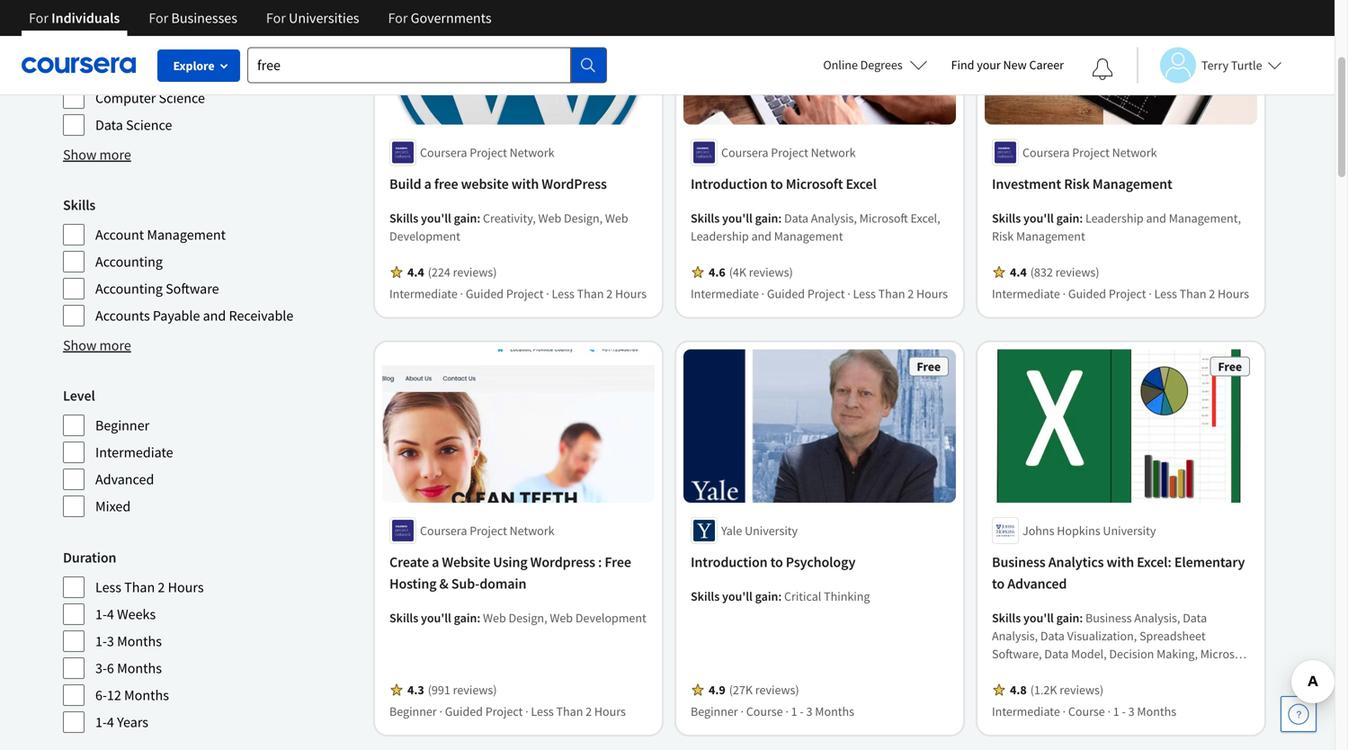 Task type: vqa. For each thing, say whether or not it's contained in the screenshot.


Task type: locate. For each thing, give the bounding box(es) containing it.
4.6
[[709, 264, 726, 280]]

: down investment risk management
[[1080, 210, 1083, 226]]

statistical
[[1116, 664, 1168, 680]]

for up the what do you want to learn? text box
[[388, 9, 408, 27]]

2 vertical spatial microsoft
[[1201, 646, 1250, 662]]

2 horizontal spatial microsoft
[[1201, 646, 1250, 662]]

0 horizontal spatial excel,
[[911, 210, 941, 226]]

1 vertical spatial accounting
[[95, 280, 163, 298]]

coursera up website
[[420, 523, 467, 539]]

1 horizontal spatial business
[[992, 553, 1046, 571]]

accounting for accounting
[[95, 253, 163, 271]]

excel:
[[1137, 553, 1172, 571]]

1 introduction from the top
[[691, 175, 768, 193]]

0 horizontal spatial 4.4
[[408, 264, 424, 280]]

coursera for investment
[[1023, 144, 1070, 161]]

1 vertical spatial risk
[[992, 228, 1014, 244]]

subject
[[63, 5, 109, 23]]

development inside creativity, web design, web development
[[390, 228, 461, 244]]

None search field
[[247, 47, 607, 83]]

network up the build a free website with wordpress link
[[510, 144, 555, 161]]

intermediate · guided project · less than 2 hours
[[390, 286, 647, 302], [691, 286, 948, 302], [992, 286, 1250, 302]]

show more button down accounts
[[63, 335, 131, 356]]

free inside "create a website using wordpress : free hosting & sub-domain"
[[605, 553, 632, 571]]

2 horizontal spatial 3
[[1129, 704, 1135, 720]]

- for with
[[1122, 704, 1126, 720]]

you'll
[[421, 210, 451, 226], [723, 210, 753, 226], [1024, 210, 1054, 226], [723, 588, 753, 605], [421, 610, 451, 626], [1024, 610, 1054, 626]]

advanced inside business analytics with excel: elementary to advanced
[[1008, 575, 1067, 593]]

1 down statistical
[[1114, 704, 1120, 720]]

hours for create a website using wordpress : free hosting & sub-domain
[[595, 704, 626, 720]]

gain up visualization,
[[1057, 610, 1080, 626]]

you'll for introduction
[[723, 210, 753, 226]]

2 for investment risk management
[[1210, 286, 1216, 302]]

skills you'll gain : down free
[[390, 210, 483, 226]]

for left the 'individuals'
[[29, 9, 49, 27]]

level group
[[63, 385, 357, 518]]

to up software,
[[992, 575, 1005, 593]]

beginner down 4.3
[[390, 704, 437, 720]]

gain for introduction
[[755, 210, 779, 226]]

network up investment risk management link
[[1113, 144, 1158, 161]]

0 vertical spatial to
[[771, 175, 783, 193]]

making,
[[1157, 646, 1198, 662]]

to up skills you'll gain : critical thinking
[[771, 553, 783, 571]]

than
[[577, 286, 604, 302], [879, 286, 906, 302], [1180, 286, 1207, 302], [124, 579, 155, 597], [557, 704, 583, 720]]

4 for years
[[107, 714, 114, 732]]

0 vertical spatial introduction
[[691, 175, 768, 193]]

·
[[460, 286, 463, 302], [546, 286, 550, 302], [762, 286, 765, 302], [848, 286, 851, 302], [1063, 286, 1066, 302], [1149, 286, 1152, 302], [439, 704, 443, 720], [526, 704, 529, 720], [741, 704, 744, 720], [786, 704, 789, 720], [1063, 704, 1066, 720], [1108, 704, 1111, 720]]

intermediate · guided project · less than 2 hours down data analysis, microsoft excel, leadership and management
[[691, 286, 948, 302]]

project down creativity, web design, web development
[[506, 286, 544, 302]]

1 vertical spatial development
[[576, 610, 647, 626]]

design, inside creativity, web design, web development
[[564, 210, 603, 226]]

0 horizontal spatial 3
[[107, 633, 114, 651]]

1- left weeks
[[95, 606, 107, 624]]

web
[[539, 210, 562, 226], [605, 210, 629, 226], [483, 610, 506, 626], [550, 610, 573, 626]]

2 - from the left
[[1122, 704, 1126, 720]]

coursera up introduction to microsoft excel
[[722, 144, 769, 161]]

beginner · course · 1 - 3 months
[[691, 704, 855, 720]]

more down accounts
[[99, 337, 131, 355]]

reviews) for microsoft
[[749, 264, 793, 280]]

introduction down yale
[[691, 553, 768, 571]]

guided for website
[[445, 704, 483, 720]]

0 horizontal spatial business
[[95, 62, 148, 80]]

advanced up "mixed"
[[95, 471, 154, 489]]

coursera
[[420, 144, 467, 161], [722, 144, 769, 161], [1023, 144, 1070, 161], [420, 523, 467, 539]]

1 horizontal spatial 1
[[1114, 704, 1120, 720]]

1 show more from the top
[[63, 146, 131, 164]]

reviews) for free
[[453, 264, 497, 280]]

2 course from the left
[[1069, 704, 1106, 720]]

1 vertical spatial more
[[99, 337, 131, 355]]

beginner · guided project · less than 2 hours
[[390, 704, 626, 720]]

risk inside leadership and management, risk management
[[992, 228, 1014, 244]]

1 for psychology
[[791, 704, 798, 720]]

university up introduction to psychology
[[745, 523, 798, 539]]

skills inside "group"
[[63, 196, 96, 214]]

management inside investment risk management link
[[1093, 175, 1173, 193]]

for
[[29, 9, 49, 27], [149, 9, 168, 27], [266, 9, 286, 27], [388, 9, 408, 27]]

1 more from the top
[[99, 146, 131, 164]]

2 1 from the left
[[1114, 704, 1120, 720]]

find your new career
[[952, 57, 1064, 73]]

coursera for introduction
[[722, 144, 769, 161]]

project up introduction to microsoft excel
[[771, 144, 809, 161]]

intermediate up "mixed"
[[95, 444, 173, 462]]

business up computer
[[95, 62, 148, 80]]

guided
[[466, 286, 504, 302], [767, 286, 805, 302], [1069, 286, 1107, 302], [445, 704, 483, 720]]

2 4 from the top
[[107, 714, 114, 732]]

0 horizontal spatial 1
[[791, 704, 798, 720]]

4 left weeks
[[107, 606, 114, 624]]

risk
[[1065, 175, 1090, 193], [992, 228, 1014, 244]]

0 vertical spatial development
[[390, 228, 461, 244]]

(27k
[[729, 682, 753, 698]]

gain for business
[[1057, 610, 1080, 626]]

show
[[63, 146, 97, 164], [63, 337, 97, 355]]

risk down investment
[[992, 228, 1014, 244]]

1 for from the left
[[29, 9, 49, 27]]

analysis, down model,
[[1068, 664, 1114, 680]]

less for build a free website with wordpress
[[552, 286, 575, 302]]

4 left years
[[107, 714, 114, 732]]

1 - from the left
[[800, 704, 804, 720]]

microsoft inside data analysis, microsoft excel, leadership and management
[[860, 210, 909, 226]]

than for investment risk management
[[1180, 286, 1207, 302]]

0 vertical spatial science
[[159, 89, 205, 107]]

0 vertical spatial show more button
[[63, 144, 131, 166]]

microsoft
[[786, 175, 843, 193], [860, 210, 909, 226], [1201, 646, 1250, 662]]

advanced inside the level group
[[95, 471, 154, 489]]

show more down accounts
[[63, 337, 131, 355]]

a for build
[[424, 175, 432, 193]]

show more button for data
[[63, 144, 131, 166]]

4.4 left (832
[[1010, 264, 1027, 280]]

network for microsoft
[[811, 144, 856, 161]]

introduction to psychology
[[691, 553, 856, 571]]

excel
[[846, 175, 877, 193]]

0 vertical spatial design,
[[564, 210, 603, 226]]

1 for with
[[1114, 704, 1120, 720]]

you'll up (4k
[[723, 210, 753, 226]]

3 inside duration group
[[107, 633, 114, 651]]

advanced down analytics
[[1008, 575, 1067, 593]]

0 vertical spatial business
[[95, 62, 148, 80]]

introduction inside introduction to psychology link
[[691, 553, 768, 571]]

terry turtle button
[[1137, 47, 1283, 83]]

intermediate · guided project · less than 2 hours for website
[[390, 286, 647, 302]]

1- up 3-
[[95, 633, 107, 651]]

3 for from the left
[[266, 9, 286, 27]]

2 university from the left
[[1103, 523, 1157, 539]]

0 horizontal spatial beginner
[[95, 417, 150, 435]]

skills
[[63, 196, 96, 214], [390, 210, 419, 226], [691, 210, 720, 226], [992, 210, 1021, 226], [691, 588, 720, 605], [390, 610, 419, 626], [992, 610, 1021, 626]]

hours
[[615, 286, 647, 302], [917, 286, 948, 302], [1218, 286, 1250, 302], [168, 579, 204, 597], [595, 704, 626, 720]]

microsoft for to
[[786, 175, 843, 193]]

management inside leadership and management, risk management
[[1017, 228, 1086, 244]]

1- down 6-
[[95, 714, 107, 732]]

sub-
[[451, 575, 480, 593]]

business for business analytics with excel: elementary to advanced
[[992, 553, 1046, 571]]

and down software
[[203, 307, 226, 325]]

beginner for create a website using wordpress : free hosting & sub-domain
[[390, 704, 437, 720]]

skills you'll gain : for build
[[390, 210, 483, 226]]

0 vertical spatial 4
[[107, 606, 114, 624]]

1 horizontal spatial risk
[[1065, 175, 1090, 193]]

reviews) right (832
[[1056, 264, 1100, 280]]

to for microsoft
[[771, 175, 783, 193]]

using
[[493, 553, 528, 571]]

0 horizontal spatial course
[[747, 704, 783, 720]]

1 vertical spatial a
[[432, 553, 439, 571]]

0 horizontal spatial university
[[745, 523, 798, 539]]

4.4 left the (224 in the left top of the page
[[408, 264, 424, 280]]

0 vertical spatial show more
[[63, 146, 131, 164]]

and inside leadership and management, risk management
[[1147, 210, 1167, 226]]

create a website using wordpress : free hosting & sub-domain
[[390, 553, 632, 593]]

free
[[434, 175, 458, 193]]

individuals
[[51, 9, 120, 27]]

than for create a website using wordpress : free hosting & sub-domain
[[557, 704, 583, 720]]

guided down 4.4 (224 reviews)
[[466, 286, 504, 302]]

you'll for build
[[421, 210, 451, 226]]

management up software
[[147, 226, 226, 244]]

2 for create a website using wordpress : free hosting & sub-domain
[[586, 704, 592, 720]]

(224
[[428, 264, 451, 280]]

months
[[117, 633, 162, 651], [117, 660, 162, 678], [124, 687, 169, 705], [815, 704, 855, 720], [1138, 704, 1177, 720]]

skills down investment
[[992, 210, 1021, 226]]

accounting software
[[95, 280, 219, 298]]

1 vertical spatial show
[[63, 337, 97, 355]]

leadership
[[1086, 210, 1144, 226], [691, 228, 749, 244]]

for left universities
[[266, 9, 286, 27]]

excel, inside data analysis, microsoft excel, leadership and management
[[911, 210, 941, 226]]

less for investment risk management
[[1155, 286, 1178, 302]]

4 for from the left
[[388, 9, 408, 27]]

1 horizontal spatial leadership
[[1086, 210, 1144, 226]]

software,
[[992, 646, 1042, 662]]

3
[[107, 633, 114, 651], [807, 704, 813, 720], [1129, 704, 1135, 720]]

1 horizontal spatial a
[[432, 553, 439, 571]]

leadership and management, risk management
[[992, 210, 1242, 244]]

skills you'll gain : for introduction
[[691, 210, 785, 226]]

1- for 1-4 years
[[95, 714, 107, 732]]

gain for build
[[454, 210, 477, 226]]

1 show more button from the top
[[63, 144, 131, 166]]

3 1- from the top
[[95, 714, 107, 732]]

science down explore
[[159, 89, 205, 107]]

2 1- from the top
[[95, 633, 107, 651]]

1 vertical spatial with
[[1107, 553, 1135, 571]]

governments
[[411, 9, 492, 27]]

0 vertical spatial leadership
[[1086, 210, 1144, 226]]

0 vertical spatial advanced
[[95, 471, 154, 489]]

hours for introduction to microsoft excel
[[917, 286, 948, 302]]

business up visualization,
[[1086, 610, 1132, 626]]

2 show more from the top
[[63, 337, 131, 355]]

6-12 months
[[95, 687, 169, 705]]

excel,
[[911, 210, 941, 226], [992, 664, 1022, 680]]

analysis, up spreadsheet
[[1135, 610, 1181, 626]]

2 intermediate · guided project · less than 2 hours from the left
[[691, 286, 948, 302]]

2 horizontal spatial intermediate · guided project · less than 2 hours
[[992, 286, 1250, 302]]

management up leadership and management, risk management
[[1093, 175, 1173, 193]]

1 horizontal spatial 3
[[807, 704, 813, 720]]

0 horizontal spatial free
[[605, 553, 632, 571]]

for for universities
[[266, 9, 286, 27]]

show more for data science
[[63, 146, 131, 164]]

4.4 (224 reviews)
[[408, 264, 497, 280]]

intermediate · course · 1 - 3 months
[[992, 704, 1177, 720]]

2 4.4 from the left
[[1010, 264, 1027, 280]]

0 horizontal spatial a
[[424, 175, 432, 193]]

1 horizontal spatial 4.4
[[1010, 264, 1027, 280]]

skills up software,
[[992, 610, 1021, 626]]

1 4.4 from the left
[[408, 264, 424, 280]]

show up level
[[63, 337, 97, 355]]

intermediate · guided project · less than 2 hours down creativity, web design, web development
[[390, 286, 647, 302]]

beginner
[[95, 417, 150, 435], [390, 704, 437, 720], [691, 704, 738, 720]]

2 for from the left
[[149, 9, 168, 27]]

reviews) for management
[[1056, 264, 1100, 280]]

4.4 (832 reviews)
[[1010, 264, 1100, 280]]

0 vertical spatial microsoft
[[786, 175, 843, 193]]

analysis, up software,
[[992, 628, 1038, 644]]

0 horizontal spatial development
[[390, 228, 461, 244]]

2 show from the top
[[63, 337, 97, 355]]

build a free website with wordpress
[[390, 175, 607, 193]]

skills you'll gain : down investment
[[992, 210, 1086, 226]]

microsoft up the visualization
[[1201, 646, 1250, 662]]

guided for free
[[466, 286, 504, 302]]

2 horizontal spatial business
[[1086, 610, 1132, 626]]

1 accounting from the top
[[95, 253, 163, 271]]

business inside subject group
[[95, 62, 148, 80]]

1 vertical spatial show more
[[63, 337, 131, 355]]

career
[[1030, 57, 1064, 73]]

course down 4.8 (1.2k reviews)
[[1069, 704, 1106, 720]]

2 vertical spatial 1-
[[95, 714, 107, 732]]

computer
[[95, 89, 156, 107]]

1 vertical spatial leadership
[[691, 228, 749, 244]]

1 course from the left
[[747, 704, 783, 720]]

skills you'll gain : for investment
[[992, 210, 1086, 226]]

more for accounts
[[99, 337, 131, 355]]

project up investment risk management
[[1073, 144, 1110, 161]]

science down computer science
[[126, 116, 172, 134]]

1 vertical spatial to
[[771, 553, 783, 571]]

4.6 (4k reviews)
[[709, 264, 793, 280]]

2 vertical spatial to
[[992, 575, 1005, 593]]

4.9
[[709, 682, 726, 698]]

2 introduction from the top
[[691, 553, 768, 571]]

introduction for introduction to psychology
[[691, 553, 768, 571]]

accounting up accounts
[[95, 280, 163, 298]]

less for introduction to microsoft excel
[[853, 286, 876, 302]]

1 horizontal spatial free
[[917, 358, 941, 375]]

1 horizontal spatial advanced
[[1008, 575, 1067, 593]]

1 horizontal spatial -
[[1122, 704, 1126, 720]]

1 horizontal spatial development
[[576, 610, 647, 626]]

accounts payable and receivable
[[95, 307, 294, 325]]

you'll down investment
[[1024, 210, 1054, 226]]

1- for 1-4 weeks
[[95, 606, 107, 624]]

0 horizontal spatial leadership
[[691, 228, 749, 244]]

1 vertical spatial business
[[992, 553, 1046, 571]]

2 horizontal spatial beginner
[[691, 704, 738, 720]]

2 for introduction to microsoft excel
[[908, 286, 914, 302]]

1 horizontal spatial intermediate · guided project · less than 2 hours
[[691, 286, 948, 302]]

0 horizontal spatial risk
[[992, 228, 1014, 244]]

show down data science
[[63, 146, 97, 164]]

business down johns
[[992, 553, 1046, 571]]

1 horizontal spatial course
[[1069, 704, 1106, 720]]

explore button
[[157, 49, 240, 82]]

for for governments
[[388, 9, 408, 27]]

0 vertical spatial accounting
[[95, 253, 163, 271]]

0 horizontal spatial advanced
[[95, 471, 154, 489]]

skills up 4.6
[[691, 210, 720, 226]]

microsoft for analysis,
[[860, 210, 909, 226]]

turtle
[[1232, 57, 1263, 73]]

investment risk management link
[[992, 173, 1251, 195]]

1 down 4.9 (27k reviews)
[[791, 704, 798, 720]]

advanced
[[95, 471, 154, 489], [1008, 575, 1067, 593]]

microsoft down excel
[[860, 210, 909, 226]]

intermediate
[[390, 286, 458, 302], [691, 286, 759, 302], [992, 286, 1061, 302], [95, 444, 173, 462], [992, 704, 1061, 720]]

0 horizontal spatial intermediate · guided project · less than 2 hours
[[390, 286, 647, 302]]

skills down hosting
[[390, 610, 419, 626]]

1
[[791, 704, 798, 720], [1114, 704, 1120, 720]]

development up the (224 in the left top of the page
[[390, 228, 461, 244]]

0 vertical spatial risk
[[1065, 175, 1090, 193]]

you'll up software,
[[1024, 610, 1054, 626]]

1 horizontal spatial design,
[[564, 210, 603, 226]]

1 vertical spatial science
[[126, 116, 172, 134]]

0 horizontal spatial design,
[[509, 610, 548, 626]]

hours for investment risk management
[[1218, 286, 1250, 302]]

reviews) right (991
[[453, 682, 497, 698]]

0 horizontal spatial -
[[800, 704, 804, 720]]

for up arts and humanities
[[149, 9, 168, 27]]

management down "introduction to microsoft excel" link
[[774, 228, 843, 244]]

skills you'll gain : up software,
[[992, 610, 1086, 626]]

leadership up 4.6
[[691, 228, 749, 244]]

1 intermediate · guided project · less than 2 hours from the left
[[390, 286, 647, 302]]

gain down free
[[454, 210, 477, 226]]

intermediate · guided project · less than 2 hours down leadership and management, risk management
[[992, 286, 1250, 302]]

duration
[[63, 549, 116, 567]]

intermediate down the (224 in the left top of the page
[[390, 286, 458, 302]]

2 more from the top
[[99, 337, 131, 355]]

development down wordpress
[[576, 610, 647, 626]]

2 inside duration group
[[158, 579, 165, 597]]

0 horizontal spatial with
[[512, 175, 539, 193]]

2 show more button from the top
[[63, 335, 131, 356]]

0 vertical spatial show
[[63, 146, 97, 164]]

reviews) up intermediate · course · 1 - 3 months
[[1060, 682, 1104, 698]]

(1.2k
[[1031, 682, 1058, 698]]

more down data science
[[99, 146, 131, 164]]

1 vertical spatial 1-
[[95, 633, 107, 651]]

leadership down investment risk management link
[[1086, 210, 1144, 226]]

skills you'll gain : up (4k
[[691, 210, 785, 226]]

gain
[[454, 210, 477, 226], [755, 210, 779, 226], [1057, 210, 1080, 226], [755, 588, 779, 605], [454, 610, 477, 626], [1057, 610, 1080, 626]]

analysis, down "introduction to microsoft excel" link
[[811, 210, 857, 226]]

1 1- from the top
[[95, 606, 107, 624]]

4
[[107, 606, 114, 624], [107, 714, 114, 732]]

network up "introduction to microsoft excel" link
[[811, 144, 856, 161]]

with left excel:
[[1107, 553, 1135, 571]]

free for business analytics with excel: elementary to advanced
[[1219, 358, 1243, 375]]

1-
[[95, 606, 107, 624], [95, 633, 107, 651], [95, 714, 107, 732]]

hosting
[[390, 575, 437, 593]]

1 vertical spatial introduction
[[691, 553, 768, 571]]

2
[[607, 286, 613, 302], [908, 286, 914, 302], [1210, 286, 1216, 302], [158, 579, 165, 597], [586, 704, 592, 720]]

university
[[745, 523, 798, 539], [1103, 523, 1157, 539]]

data inside subject group
[[95, 116, 123, 134]]

0 vertical spatial excel,
[[911, 210, 941, 226]]

data
[[95, 116, 123, 134], [785, 210, 809, 226], [1183, 610, 1208, 626], [1041, 628, 1065, 644], [1045, 646, 1069, 662]]

business inside business analytics with excel: elementary to advanced
[[992, 553, 1046, 571]]

1 horizontal spatial excel,
[[992, 664, 1022, 680]]

1 vertical spatial excel,
[[992, 664, 1022, 680]]

2 accounting from the top
[[95, 280, 163, 298]]

software
[[166, 280, 219, 298]]

0 vertical spatial more
[[99, 146, 131, 164]]

1 vertical spatial 4
[[107, 714, 114, 732]]

0 horizontal spatial microsoft
[[786, 175, 843, 193]]

create
[[390, 553, 429, 571]]

business inside business analysis, data analysis, data visualization, spreadsheet software, data model, decision making, microsoft excel, process analysis, statistical visualization
[[1086, 610, 1132, 626]]

mixed
[[95, 498, 131, 516]]

reviews) right (4k
[[749, 264, 793, 280]]

months for 6-12 months
[[124, 687, 169, 705]]

network
[[510, 144, 555, 161], [811, 144, 856, 161], [1113, 144, 1158, 161], [510, 523, 555, 539]]

more for data
[[99, 146, 131, 164]]

1 vertical spatial microsoft
[[860, 210, 909, 226]]

intermediate down 4.8
[[992, 704, 1061, 720]]

guided for management
[[1069, 286, 1107, 302]]

coursera up investment
[[1023, 144, 1070, 161]]

0 vertical spatial 1-
[[95, 606, 107, 624]]

to
[[771, 175, 783, 193], [771, 553, 783, 571], [992, 575, 1005, 593]]

accounting for accounting software
[[95, 280, 163, 298]]

leadership inside data analysis, microsoft excel, leadership and management
[[691, 228, 749, 244]]

0 vertical spatial a
[[424, 175, 432, 193]]

for for individuals
[[29, 9, 49, 27]]

network up 'using'
[[510, 523, 555, 539]]

a inside "create a website using wordpress : free hosting & sub-domain"
[[432, 553, 439, 571]]

development
[[390, 228, 461, 244], [576, 610, 647, 626]]

a
[[424, 175, 432, 193], [432, 553, 439, 571]]

banner navigation
[[14, 0, 506, 49]]

1 horizontal spatial beginner
[[390, 704, 437, 720]]

3 for business analytics with excel: elementary to advanced
[[1129, 704, 1135, 720]]

and inside skills "group"
[[203, 307, 226, 325]]

2 vertical spatial business
[[1086, 610, 1132, 626]]

a left free
[[424, 175, 432, 193]]

1 1 from the left
[[791, 704, 798, 720]]

online
[[824, 57, 858, 73]]

coursera project network for management
[[1023, 144, 1158, 161]]

show more button for accounts
[[63, 335, 131, 356]]

1 horizontal spatial microsoft
[[860, 210, 909, 226]]

1 vertical spatial show more button
[[63, 335, 131, 356]]

johns hopkins university
[[1023, 523, 1157, 539]]

beginner down the 4.9 on the right of page
[[691, 704, 738, 720]]

coursera image
[[22, 51, 136, 79]]

show notifications image
[[1092, 58, 1114, 80]]

data analysis, microsoft excel, leadership and management
[[691, 210, 941, 244]]

1 vertical spatial advanced
[[1008, 575, 1067, 593]]

introduction inside "introduction to microsoft excel" link
[[691, 175, 768, 193]]

1 4 from the top
[[107, 606, 114, 624]]

introduction for introduction to microsoft excel
[[691, 175, 768, 193]]

1 horizontal spatial with
[[1107, 553, 1135, 571]]

business
[[95, 62, 148, 80], [992, 553, 1046, 571], [1086, 610, 1132, 626]]

skills up account on the top
[[63, 196, 96, 214]]

management up 4.4 (832 reviews)
[[1017, 228, 1086, 244]]

create a website using wordpress : free hosting & sub-domain link
[[390, 551, 648, 595]]

you'll down free
[[421, 210, 451, 226]]

analysis, inside data analysis, microsoft excel, leadership and management
[[811, 210, 857, 226]]

2 horizontal spatial free
[[1219, 358, 1243, 375]]

humanities
[[148, 35, 217, 53]]

microsoft up data analysis, microsoft excel, leadership and management
[[786, 175, 843, 193]]

1 show from the top
[[63, 146, 97, 164]]

hopkins
[[1057, 523, 1101, 539]]

show more for accounts payable and receivable
[[63, 337, 131, 355]]

1 horizontal spatial university
[[1103, 523, 1157, 539]]

terry turtle
[[1202, 57, 1263, 73]]

with up creativity,
[[512, 175, 539, 193]]



Task type: describe. For each thing, give the bounding box(es) containing it.
4.8 (1.2k reviews)
[[1010, 682, 1104, 698]]

: up visualization,
[[1080, 610, 1083, 626]]

your
[[977, 57, 1001, 73]]

gain down 'sub-'
[[454, 610, 477, 626]]

with inside business analytics with excel: elementary to advanced
[[1107, 553, 1135, 571]]

domain
[[480, 575, 527, 593]]

network for management
[[1113, 144, 1158, 161]]

skills you'll gain : for business
[[992, 610, 1086, 626]]

intermediate for excel
[[691, 286, 759, 302]]

management,
[[1169, 210, 1242, 226]]

weeks
[[117, 606, 156, 624]]

course for analytics
[[1069, 704, 1106, 720]]

online degrees
[[824, 57, 903, 73]]

intermediate down (832
[[992, 286, 1061, 302]]

12
[[107, 687, 121, 705]]

gain down introduction to psychology
[[755, 588, 779, 605]]

beginner for introduction to psychology
[[691, 704, 738, 720]]

for individuals
[[29, 9, 120, 27]]

you'll down &
[[421, 610, 451, 626]]

guided for microsoft
[[767, 286, 805, 302]]

2 for build a free website with wordpress
[[607, 286, 613, 302]]

hours inside duration group
[[168, 579, 204, 597]]

coursera project network for microsoft
[[722, 144, 856, 161]]

arts and humanities
[[95, 35, 217, 53]]

course for to
[[747, 704, 783, 720]]

4.4 for build
[[408, 264, 424, 280]]

wordpress
[[542, 175, 607, 193]]

decision
[[1110, 646, 1155, 662]]

science for data science
[[126, 116, 172, 134]]

coursera for build
[[420, 144, 467, 161]]

investment
[[992, 175, 1062, 193]]

businesses
[[171, 9, 237, 27]]

months for 3-6 months
[[117, 660, 162, 678]]

subject group
[[63, 4, 357, 137]]

intermediate inside the level group
[[95, 444, 173, 462]]

less inside duration group
[[95, 579, 121, 597]]

for governments
[[388, 9, 492, 27]]

3-
[[95, 660, 107, 678]]

investment risk management
[[992, 175, 1173, 193]]

you'll for business
[[1024, 610, 1054, 626]]

4.9 (27k reviews)
[[709, 682, 800, 698]]

spreadsheet
[[1140, 628, 1206, 644]]

beginner inside the level group
[[95, 417, 150, 435]]

yale university
[[722, 523, 798, 539]]

business analytics with excel: elementary to advanced link
[[992, 551, 1251, 595]]

than inside duration group
[[124, 579, 155, 597]]

business for business
[[95, 62, 148, 80]]

1- for 1-3 months
[[95, 633, 107, 651]]

network for website
[[510, 523, 555, 539]]

science for computer science
[[159, 89, 205, 107]]

4 for weeks
[[107, 606, 114, 624]]

4.8
[[1010, 682, 1027, 698]]

reviews) for with
[[1060, 682, 1104, 698]]

months for 1-3 months
[[117, 633, 162, 651]]

introduction to microsoft excel
[[691, 175, 877, 193]]

1-4 years
[[95, 714, 148, 732]]

free for introduction to psychology
[[917, 358, 941, 375]]

reviews) for website
[[453, 682, 497, 698]]

: left creativity,
[[477, 210, 481, 226]]

skills group
[[63, 194, 357, 328]]

receivable
[[229, 307, 294, 325]]

1 university from the left
[[745, 523, 798, 539]]

reviews) for psychology
[[756, 682, 800, 698]]

creativity,
[[483, 210, 536, 226]]

: inside "create a website using wordpress : free hosting & sub-domain"
[[598, 553, 602, 571]]

explore
[[173, 58, 215, 74]]

website
[[442, 553, 491, 571]]

microsoft inside business analysis, data analysis, data visualization, spreadsheet software, data model, decision making, microsoft excel, process analysis, statistical visualization
[[1201, 646, 1250, 662]]

for businesses
[[149, 9, 237, 27]]

skills down build
[[390, 210, 419, 226]]

(4k
[[729, 264, 747, 280]]

project up website
[[470, 144, 507, 161]]

coursera project network for free
[[420, 144, 555, 161]]

a for create
[[432, 553, 439, 571]]

find your new career link
[[943, 54, 1073, 76]]

intermediate for excel:
[[992, 704, 1061, 720]]

excel, inside business analysis, data analysis, data visualization, spreadsheet software, data model, decision making, microsoft excel, process analysis, statistical visualization
[[992, 664, 1022, 680]]

and inside data analysis, microsoft excel, leadership and management
[[752, 228, 772, 244]]

you'll for investment
[[1024, 210, 1054, 226]]

3-6 months
[[95, 660, 162, 678]]

- for psychology
[[800, 704, 804, 720]]

wordpress
[[531, 553, 596, 571]]

visualization,
[[1068, 628, 1138, 644]]

coursera for create
[[420, 523, 467, 539]]

website
[[461, 175, 509, 193]]

help center image
[[1288, 704, 1310, 725]]

intermediate for website
[[390, 286, 458, 302]]

skills you'll gain : critical thinking
[[691, 588, 870, 605]]

build a free website with wordpress link
[[390, 173, 648, 195]]

online degrees button
[[809, 45, 943, 85]]

yale
[[722, 523, 743, 539]]

4.3 (991 reviews)
[[408, 682, 497, 698]]

for universities
[[266, 9, 359, 27]]

elementary
[[1175, 553, 1246, 571]]

account
[[95, 226, 144, 244]]

1 vertical spatial design,
[[509, 610, 548, 626]]

and inside subject group
[[122, 35, 145, 53]]

coursera project network for website
[[420, 523, 555, 539]]

leadership inside leadership and management, risk management
[[1086, 210, 1144, 226]]

duration group
[[63, 547, 357, 734]]

introduction to psychology link
[[691, 551, 949, 573]]

skills down introduction to psychology
[[691, 588, 720, 605]]

accounts
[[95, 307, 150, 325]]

to for psychology
[[771, 553, 783, 571]]

data inside data analysis, microsoft excel, leadership and management
[[785, 210, 809, 226]]

4.4 for investment
[[1010, 264, 1027, 280]]

6-
[[95, 687, 107, 705]]

management inside skills "group"
[[147, 226, 226, 244]]

years
[[117, 714, 148, 732]]

: down 'sub-'
[[477, 610, 481, 626]]

find
[[952, 57, 975, 73]]

3 intermediate · guided project · less than 2 hours from the left
[[992, 286, 1250, 302]]

process
[[1025, 664, 1065, 680]]

payable
[[153, 307, 200, 325]]

(832
[[1031, 264, 1053, 280]]

management inside data analysis, microsoft excel, leadership and management
[[774, 228, 843, 244]]

: left the critical
[[779, 588, 782, 605]]

data science
[[95, 116, 172, 134]]

project up 'using'
[[470, 523, 507, 539]]

psychology
[[786, 553, 856, 571]]

you'll down introduction to psychology
[[723, 588, 753, 605]]

johns
[[1023, 523, 1055, 539]]

less than 2 hours
[[95, 579, 204, 597]]

thinking
[[824, 588, 870, 605]]

less for create a website using wordpress : free hosting & sub-domain
[[531, 704, 554, 720]]

level
[[63, 387, 95, 405]]

skills you'll gain : web design, web development
[[390, 610, 647, 626]]

computer science
[[95, 89, 205, 107]]

intermediate · guided project · less than 2 hours for excel
[[691, 286, 948, 302]]

network for free
[[510, 144, 555, 161]]

than for introduction to microsoft excel
[[879, 286, 906, 302]]

business for business analysis, data analysis, data visualization, spreadsheet software, data model, decision making, microsoft excel, process analysis, statistical visualization
[[1086, 610, 1132, 626]]

business analysis, data analysis, data visualization, spreadsheet software, data model, decision making, microsoft excel, process analysis, statistical visualization
[[992, 610, 1250, 680]]

6
[[107, 660, 114, 678]]

(991
[[428, 682, 451, 698]]

business analytics with excel: elementary to advanced
[[992, 553, 1246, 593]]

gain for investment
[[1057, 210, 1080, 226]]

4.3
[[408, 682, 424, 698]]

: down introduction to microsoft excel
[[779, 210, 782, 226]]

0 vertical spatial with
[[512, 175, 539, 193]]

1-3 months
[[95, 633, 162, 651]]

to inside business analytics with excel: elementary to advanced
[[992, 575, 1005, 593]]

for for businesses
[[149, 9, 168, 27]]

3 for introduction to psychology
[[807, 704, 813, 720]]

project down 4.3 (991 reviews)
[[486, 704, 523, 720]]

show for data
[[63, 146, 97, 164]]

project down leadership and management, risk management
[[1109, 286, 1147, 302]]

What do you want to learn? text field
[[247, 47, 571, 83]]

project down data analysis, microsoft excel, leadership and management
[[808, 286, 845, 302]]

hours for build a free website with wordpress
[[615, 286, 647, 302]]

account management
[[95, 226, 226, 244]]

new
[[1004, 57, 1027, 73]]

than for build a free website with wordpress
[[577, 286, 604, 302]]

show for accounts
[[63, 337, 97, 355]]



